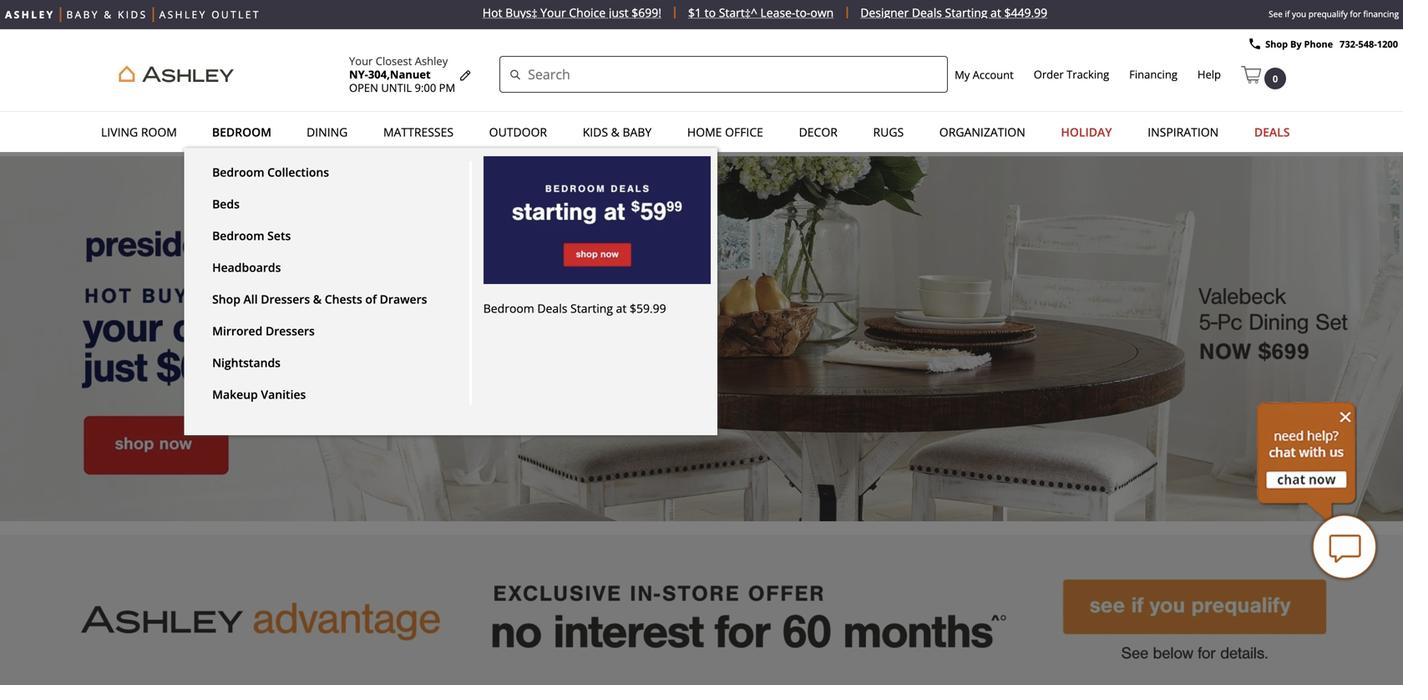 Task type: describe. For each thing, give the bounding box(es) containing it.
rugs
[[874, 124, 904, 140]]

financing link
[[1130, 67, 1178, 82]]

bedroom deals starting at $59.99
[[484, 300, 667, 316]]

designer deals starting at $449.99
[[861, 5, 1048, 20]]

mirrored dressers
[[212, 323, 315, 339]]

drawers
[[380, 291, 427, 307]]

living room
[[101, 124, 177, 140]]

ashley inside your closest ashley ny-304,nanuet
[[415, 53, 448, 69]]

all
[[244, 291, 258, 307]]

ashley
[[5, 8, 55, 21]]

home office
[[688, 124, 764, 140]]

bedroom for bedroom deals starting at $59.99
[[484, 300, 535, 316]]

mirrored dressers link
[[212, 323, 466, 339]]

$1 to start‡^ lease-to-own link
[[676, 5, 848, 20]]

designer deals starting at $449.99 link
[[848, 5, 1060, 20]]

at for $449.99
[[991, 5, 1002, 20]]

bedroom collections
[[212, 164, 329, 180]]

sets
[[268, 228, 291, 244]]

kids & baby link
[[578, 116, 657, 148]]

shop all dressers & chests of drawers link
[[212, 291, 466, 307]]

deals for bedroom deals starting at $59.99
[[538, 300, 568, 316]]

bedroom sets
[[212, 228, 291, 244]]

$1
[[689, 5, 702, 20]]

0
[[1273, 72, 1279, 85]]

home office link
[[683, 116, 769, 148]]

732-548-1200 link
[[1340, 38, 1399, 50]]

just
[[609, 5, 629, 20]]

see if you prequalify for financing link
[[1265, 0, 1404, 28]]

bedroom image
[[484, 156, 711, 284]]

chests
[[325, 291, 362, 307]]

beds
[[212, 196, 240, 212]]

baby
[[623, 124, 652, 140]]

phone
[[1305, 38, 1334, 50]]

deals link
[[1250, 116, 1296, 148]]

ashley outlet link
[[159, 7, 261, 22]]

my account link
[[955, 67, 1014, 82]]

account
[[973, 67, 1014, 82]]

kids
[[118, 8, 148, 21]]

my
[[955, 67, 970, 82]]

living
[[101, 124, 138, 140]]

designer
[[861, 5, 909, 20]]

closest
[[376, 53, 412, 69]]

bedroom for bedroom
[[212, 124, 272, 140]]

hot buys‡ your choice just $699!
[[483, 5, 662, 20]]

room
[[141, 124, 177, 140]]

none search field inside banner
[[500, 56, 948, 93]]

office
[[725, 124, 764, 140]]

bedroom sets link
[[212, 228, 466, 244]]

0 link
[[1242, 59, 1287, 89]]

financing
[[1364, 8, 1400, 20]]

inspiration link
[[1143, 116, 1224, 148]]

beds link
[[212, 196, 466, 212]]

lease-
[[761, 5, 796, 20]]

see if you prequalify for financing
[[1269, 8, 1400, 20]]

deals inside 'deals' link
[[1255, 124, 1291, 140]]

outdoor
[[489, 124, 547, 140]]

shop for shop all dressers & chests of drawers
[[212, 291, 241, 307]]

to-
[[796, 5, 811, 20]]

0 vertical spatial dressers
[[261, 291, 310, 307]]

help
[[1198, 67, 1222, 82]]

dialogue message for liveperson image
[[1258, 402, 1358, 522]]

0 vertical spatial ashley
[[159, 8, 207, 21]]

baby & kids
[[66, 8, 148, 21]]

organization link
[[935, 116, 1031, 148]]

mattresses
[[383, 124, 454, 140]]

inspiration
[[1148, 124, 1219, 140]]

304,nanuet
[[368, 67, 431, 82]]



Task type: locate. For each thing, give the bounding box(es) containing it.
buys‡
[[506, 5, 538, 20]]

1 vertical spatial deals
[[1255, 124, 1291, 140]]

9:00
[[415, 80, 436, 95]]

0 horizontal spatial your
[[349, 53, 373, 69]]

order
[[1034, 67, 1064, 82]]

dining link
[[302, 116, 353, 148]]

deals for designer deals starting at $449.99
[[912, 5, 942, 20]]

kids & baby
[[583, 124, 652, 140]]

bedroom
[[212, 124, 272, 140], [212, 164, 265, 180], [212, 228, 265, 244], [484, 300, 535, 316]]

1 vertical spatial ashley
[[415, 53, 448, 69]]

if
[[1285, 8, 1290, 20]]

change location image
[[459, 69, 472, 82]]

mattresses link
[[378, 116, 459, 148]]

0 horizontal spatial ashley
[[159, 8, 207, 21]]

your
[[541, 5, 566, 20], [349, 53, 373, 69]]

ny-
[[349, 67, 368, 82]]

organization
[[940, 124, 1026, 140]]

1 horizontal spatial ashley
[[415, 53, 448, 69]]

732-
[[1340, 38, 1359, 50]]

shop for shop by phone 732-548-1200
[[1266, 38, 1289, 50]]

help link
[[1198, 67, 1222, 82]]

& left chests
[[313, 291, 322, 307]]

& inside 'link'
[[104, 8, 113, 21]]

$449.99
[[1005, 5, 1048, 20]]

hot
[[483, 5, 503, 20]]

of
[[365, 291, 377, 307]]

nightstands
[[212, 355, 281, 371]]

at for $59.99
[[616, 300, 627, 316]]

banner
[[0, 29, 1404, 435]]

0 vertical spatial your
[[541, 5, 566, 20]]

makeup
[[212, 386, 258, 402]]

548-
[[1359, 38, 1378, 50]]

starting inside bedroom deals starting at $59.99 link
[[571, 300, 613, 316]]

starting left $59.99
[[571, 300, 613, 316]]

1 horizontal spatial &
[[313, 291, 322, 307]]

0 horizontal spatial deals
[[538, 300, 568, 316]]

by
[[1291, 38, 1302, 50]]

ashley outlet
[[159, 8, 261, 21]]

for
[[1351, 8, 1362, 20]]

vanities
[[261, 386, 306, 402]]

at inside banner
[[616, 300, 627, 316]]

home
[[688, 124, 722, 140]]

1 horizontal spatial deals
[[912, 5, 942, 20]]

search image
[[510, 67, 522, 84]]

until
[[381, 80, 412, 95]]

open until 9:00 pm
[[349, 80, 456, 95]]

2 horizontal spatial deals
[[1255, 124, 1291, 140]]

main content
[[0, 156, 1404, 685]]

own
[[811, 5, 834, 20]]

at left $59.99
[[616, 300, 627, 316]]

&
[[104, 8, 113, 21], [611, 124, 620, 140], [313, 291, 322, 307]]

your inside your closest ashley ny-304,nanuet
[[349, 53, 373, 69]]

shop inside banner
[[212, 291, 241, 307]]

shop by phone 732-548-1200
[[1266, 38, 1399, 50]]

ashley's presidents day sale image
[[0, 156, 1404, 521]]

shop all dressers & chests of drawers
[[212, 291, 427, 307]]

1 horizontal spatial at
[[991, 5, 1002, 20]]

1 horizontal spatial your
[[541, 5, 566, 20]]

my account
[[955, 67, 1014, 82]]

2 vertical spatial deals
[[538, 300, 568, 316]]

chat bubble mobile view image
[[1312, 514, 1379, 581]]

ashley image
[[113, 63, 241, 85]]

outlet
[[212, 8, 261, 21]]

ashley's special financing image
[[0, 535, 1404, 685]]

$1 to start‡^ lease-to-own
[[689, 5, 834, 20]]

starting for $449.99
[[945, 5, 988, 20]]

1200
[[1378, 38, 1399, 50]]

hot buys‡ your choice just $699! link
[[470, 5, 676, 20]]

choice
[[569, 5, 606, 20]]

bedroom for bedroom sets
[[212, 228, 265, 244]]

holiday
[[1061, 124, 1113, 140]]

2 vertical spatial &
[[313, 291, 322, 307]]

your closest ashley ny-304,nanuet
[[349, 53, 448, 82]]

you
[[1293, 8, 1307, 20]]

order tracking link
[[1034, 67, 1110, 82]]

order tracking
[[1034, 67, 1110, 82]]

deals inside bedroom deals starting at $59.99 link
[[538, 300, 568, 316]]

deals
[[912, 5, 942, 20], [1255, 124, 1291, 140], [538, 300, 568, 316]]

0 horizontal spatial at
[[616, 300, 627, 316]]

to
[[705, 5, 716, 20]]

shop left by
[[1266, 38, 1289, 50]]

& right kids
[[611, 124, 620, 140]]

0 vertical spatial at
[[991, 5, 1002, 20]]

financing
[[1130, 67, 1178, 82]]

your up open
[[349, 53, 373, 69]]

1 vertical spatial dressers
[[266, 323, 315, 339]]

0 vertical spatial &
[[104, 8, 113, 21]]

at left $449.99
[[991, 5, 1002, 20]]

bedroom collections link
[[212, 164, 466, 180]]

1 vertical spatial &
[[611, 124, 620, 140]]

mirrored
[[212, 323, 263, 339]]

bedroom for bedroom collections
[[212, 164, 265, 180]]

0 vertical spatial shop
[[1266, 38, 1289, 50]]

None search field
[[500, 56, 948, 93]]

0 horizontal spatial starting
[[571, 300, 613, 316]]

outdoor link
[[484, 116, 552, 148]]

1 horizontal spatial shop
[[1266, 38, 1289, 50]]

2 horizontal spatial &
[[611, 124, 620, 140]]

shop
[[1266, 38, 1289, 50], [212, 291, 241, 307]]

$59.99
[[630, 300, 667, 316]]

bedroom link
[[208, 116, 276, 148]]

kids
[[583, 124, 608, 140]]

& for baby
[[104, 8, 113, 21]]

shop left all
[[212, 291, 241, 307]]

0 vertical spatial deals
[[912, 5, 942, 20]]

decor link
[[794, 116, 843, 148]]

bedroom deals starting at $59.99 link
[[484, 292, 709, 324]]

your right the buys‡
[[541, 5, 566, 20]]

1 vertical spatial shop
[[212, 291, 241, 307]]

0 horizontal spatial &
[[104, 8, 113, 21]]

starting for $59.99
[[571, 300, 613, 316]]

prequalify
[[1309, 8, 1348, 20]]

1 horizontal spatial starting
[[945, 5, 988, 20]]

ashley up the 9:00
[[415, 53, 448, 69]]

banner containing living room
[[0, 29, 1404, 435]]

0 vertical spatial starting
[[945, 5, 988, 20]]

open
[[349, 80, 378, 95]]

pm
[[439, 80, 456, 95]]

holiday link
[[1056, 116, 1118, 148]]

& for kids
[[611, 124, 620, 140]]

ashley right kids
[[159, 8, 207, 21]]

dressers right all
[[261, 291, 310, 307]]

makeup vanities link
[[212, 386, 466, 402]]

1 vertical spatial starting
[[571, 300, 613, 316]]

1 vertical spatial your
[[349, 53, 373, 69]]

collections
[[268, 164, 329, 180]]

rugs link
[[869, 116, 909, 148]]

nightstands link
[[212, 355, 466, 371]]

$699!
[[632, 5, 662, 20]]

dressers down shop all dressers & chests of drawers
[[266, 323, 315, 339]]

starting left $449.99
[[945, 5, 988, 20]]

1 vertical spatial at
[[616, 300, 627, 316]]

& left kids
[[104, 8, 113, 21]]

0 horizontal spatial shop
[[212, 291, 241, 307]]

tracking
[[1067, 67, 1110, 82]]



Task type: vqa. For each thing, say whether or not it's contained in the screenshot.
Leather in "link"
no



